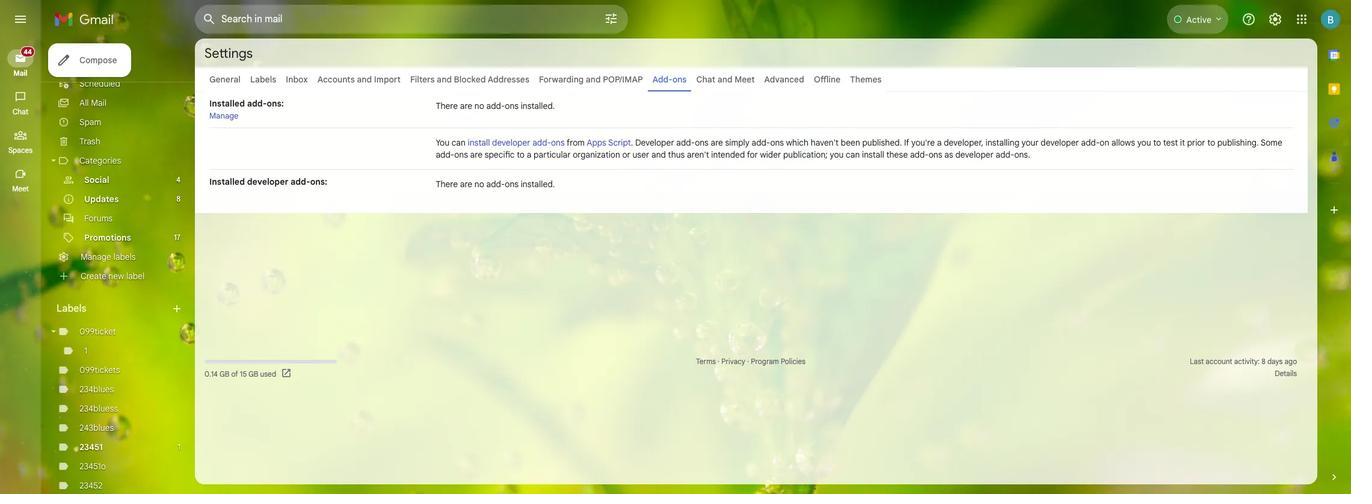 Task type: describe. For each thing, give the bounding box(es) containing it.
intended
[[712, 149, 745, 160]]

installed add-ons: manage
[[209, 98, 284, 121]]

2 there from the top
[[436, 179, 458, 190]]

you
[[436, 137, 450, 148]]

thus
[[668, 149, 685, 160]]

categories link
[[79, 155, 121, 166]]

privacy
[[722, 357, 746, 366]]

themes link
[[851, 74, 882, 85]]

and for accounts
[[357, 74, 372, 85]]

labels for labels link at the left top of the page
[[250, 74, 276, 85]]

23452
[[79, 480, 103, 491]]

terms link
[[696, 357, 716, 366]]

and inside . developer add-ons are simply add-ons which haven't been published. if you're a developer, installing your developer add-on allows you to test it prior to publishing. some add-ons are specific to a particular organization or user and thus aren't intended for wider publication; you can install these add-ons as developer add-ons.
[[652, 149, 666, 160]]

developer,
[[944, 137, 984, 148]]

your
[[1022, 137, 1039, 148]]

particular
[[534, 149, 571, 160]]

scheduled
[[79, 78, 120, 89]]

forums link
[[84, 213, 113, 224]]

create new label link
[[81, 271, 145, 282]]

publication;
[[784, 149, 828, 160]]

ons left as
[[929, 149, 943, 160]]

apps script link
[[587, 137, 631, 148]]

099ticket link
[[79, 326, 116, 337]]

published.
[[863, 137, 903, 148]]

spaces heading
[[0, 146, 41, 155]]

on
[[1100, 137, 1110, 148]]

Search in mail text field
[[222, 13, 571, 25]]

search in mail image
[[199, 8, 220, 30]]

updates link
[[84, 194, 119, 205]]

ons up wider
[[771, 137, 784, 148]]

of
[[231, 369, 238, 378]]

44 link
[[7, 46, 35, 67]]

ago
[[1285, 357, 1298, 366]]

all mail
[[79, 98, 106, 108]]

details
[[1276, 369, 1298, 378]]

compose button
[[48, 43, 132, 77]]

privacy link
[[722, 357, 746, 366]]

it
[[1181, 137, 1186, 148]]

1 no from the top
[[475, 101, 484, 111]]

import
[[374, 74, 401, 85]]

create new label
[[81, 271, 145, 282]]

inbox link
[[286, 74, 308, 85]]

compose
[[79, 55, 117, 66]]

.
[[631, 137, 633, 148]]

ons down addresses
[[505, 101, 519, 111]]

spam
[[79, 117, 101, 128]]

account
[[1206, 357, 1233, 366]]

general link
[[209, 74, 241, 85]]

1 horizontal spatial to
[[1154, 137, 1162, 148]]

manage labels
[[81, 252, 136, 262]]

and for chat
[[718, 74, 733, 85]]

been
[[841, 137, 861, 148]]

wider
[[760, 149, 782, 160]]

1 horizontal spatial you
[[1138, 137, 1152, 148]]

ons: inside installed add-ons: manage
[[267, 98, 284, 109]]

8 inside last account activity: 8 days ago details
[[1262, 357, 1266, 366]]

spaces
[[8, 146, 33, 155]]

settings image
[[1269, 12, 1283, 26]]

1 vertical spatial manage
[[81, 252, 111, 262]]

all mail link
[[79, 98, 106, 108]]

add- inside installed add-ons: manage
[[247, 98, 267, 109]]

. developer add-ons are simply add-ons which haven't been published. if you're a developer, installing your developer add-on allows you to test it prior to publishing. some add-ons are specific to a particular organization or user and thus aren't intended for wider publication; you can install these add-ons as developer add-ons.
[[436, 137, 1283, 160]]

meet heading
[[0, 184, 41, 194]]

ons left chat and meet
[[673, 74, 687, 85]]

234bluess
[[79, 403, 118, 414]]

can inside . developer add-ons are simply add-ons which haven't been published. if you're a developer, installing your developer add-on allows you to test it prior to publishing. some add-ons are specific to a particular organization or user and thus aren't intended for wider publication; you can install these add-ons as developer add-ons.
[[846, 149, 860, 160]]

chat heading
[[0, 107, 41, 117]]

advanced link
[[765, 74, 805, 85]]

general
[[209, 74, 241, 85]]

promotions link
[[84, 232, 131, 243]]

social link
[[84, 175, 109, 185]]

social
[[84, 175, 109, 185]]

234bluess link
[[79, 403, 118, 414]]

23452 link
[[79, 480, 103, 491]]

ons left specific
[[455, 149, 468, 160]]

ons up aren't on the top of page
[[695, 137, 709, 148]]

forwarding and pop/imap link
[[539, 74, 643, 85]]

manage button
[[209, 111, 239, 121]]

mail heading
[[0, 69, 41, 78]]

details link
[[1276, 369, 1298, 378]]

chat and meet
[[697, 74, 755, 85]]

manage inside installed add-ons: manage
[[209, 111, 239, 121]]

scheduled link
[[79, 78, 120, 89]]

099ticket
[[79, 326, 116, 337]]

advanced search options image
[[600, 7, 624, 31]]

updates
[[84, 194, 119, 205]]

labels link
[[250, 74, 276, 85]]

meet inside heading
[[12, 184, 29, 193]]

ons up particular
[[551, 137, 565, 148]]

activity:
[[1235, 357, 1261, 366]]

1 horizontal spatial meet
[[735, 74, 755, 85]]

these
[[887, 149, 909, 160]]

gmail image
[[54, 7, 120, 31]]

haven't
[[811, 137, 839, 148]]

themes
[[851, 74, 882, 85]]

243blues link
[[79, 423, 114, 433]]

0 vertical spatial install
[[468, 137, 490, 148]]

developer
[[636, 137, 675, 148]]

labels
[[113, 252, 136, 262]]

settings
[[205, 45, 253, 61]]

installed for installed add-ons: manage
[[209, 98, 245, 109]]

blocked
[[454, 74, 486, 85]]

some
[[1262, 137, 1283, 148]]

follow link to manage storage image
[[281, 368, 293, 380]]



Task type: locate. For each thing, give the bounding box(es) containing it.
installed
[[209, 98, 245, 109], [209, 176, 245, 187]]

you're
[[912, 137, 935, 148]]

offline link
[[814, 74, 841, 85]]

support image
[[1242, 12, 1257, 26]]

can down been
[[846, 149, 860, 160]]

you right allows on the right of the page
[[1138, 137, 1152, 148]]

there down you
[[436, 179, 458, 190]]

0 vertical spatial installed
[[209, 98, 245, 109]]

1 horizontal spatial ons:
[[310, 176, 328, 187]]

last
[[1191, 357, 1205, 366]]

1 horizontal spatial labels
[[250, 74, 276, 85]]

are
[[460, 101, 473, 111], [711, 137, 724, 148], [470, 149, 483, 160], [460, 179, 473, 190]]

2 gb from the left
[[249, 369, 258, 378]]

and for filters
[[437, 74, 452, 85]]

2 installed from the top
[[209, 176, 245, 187]]

44
[[24, 48, 32, 56]]

0 horizontal spatial 1
[[84, 346, 87, 356]]

0 horizontal spatial labels
[[57, 303, 86, 315]]

add-ons link
[[653, 74, 687, 85]]

1 horizontal spatial gb
[[249, 369, 258, 378]]

labels for labels heading
[[57, 303, 86, 315]]

1 vertical spatial mail
[[91, 98, 106, 108]]

4
[[176, 175, 181, 184]]

2 there are no add-ons installed. from the top
[[436, 179, 555, 190]]

· right terms link at the right bottom of page
[[718, 357, 720, 366]]

manage labels link
[[81, 252, 136, 262]]

1 installed from the top
[[209, 98, 245, 109]]

meet left advanced
[[735, 74, 755, 85]]

install developer add-ons link
[[468, 137, 565, 148]]

0 horizontal spatial mail
[[13, 69, 27, 78]]

to left the test
[[1154, 137, 1162, 148]]

installed. down forwarding
[[521, 101, 555, 111]]

0 vertical spatial installed.
[[521, 101, 555, 111]]

1 vertical spatial installed.
[[521, 179, 555, 190]]

installed for installed developer add-ons:
[[209, 176, 245, 187]]

1 installed. from the top
[[521, 101, 555, 111]]

mail
[[13, 69, 27, 78], [91, 98, 106, 108]]

0 vertical spatial there are no add-ons installed.
[[436, 101, 555, 111]]

installed up manage "button"
[[209, 98, 245, 109]]

create
[[81, 271, 106, 282]]

1 horizontal spatial mail
[[91, 98, 106, 108]]

1 · from the left
[[718, 357, 720, 366]]

script
[[609, 137, 631, 148]]

filters
[[411, 74, 435, 85]]

labels heading
[[57, 303, 171, 315]]

trash
[[79, 136, 100, 147]]

1 vertical spatial a
[[527, 149, 532, 160]]

chat right add-ons
[[697, 74, 716, 85]]

0 vertical spatial can
[[452, 137, 466, 148]]

and left import
[[357, 74, 372, 85]]

simply
[[726, 137, 750, 148]]

categories
[[79, 155, 121, 166]]

accounts and import link
[[318, 74, 401, 85]]

installed right the 4
[[209, 176, 245, 187]]

1 horizontal spatial a
[[938, 137, 942, 148]]

no down 'blocked'
[[475, 101, 484, 111]]

234blues
[[79, 384, 114, 395]]

no
[[475, 101, 484, 111], [475, 179, 484, 190]]

8 down the 4
[[177, 194, 181, 203]]

you down 'haven't' at the top
[[830, 149, 844, 160]]

mail down 44 'link' at the top left
[[13, 69, 27, 78]]

there are no add-ons installed. down addresses
[[436, 101, 555, 111]]

and right add-ons
[[718, 74, 733, 85]]

0.14 gb of 15 gb used
[[205, 369, 276, 378]]

Search in mail search field
[[195, 5, 628, 34]]

1 vertical spatial there are no add-ons installed.
[[436, 179, 555, 190]]

meet down spaces 'heading'
[[12, 184, 29, 193]]

and down developer
[[652, 149, 666, 160]]

099tickets
[[79, 365, 120, 376]]

accounts
[[318, 74, 355, 85]]

add-
[[653, 74, 673, 85]]

labels up 099ticket
[[57, 303, 86, 315]]

23451 link
[[79, 442, 103, 453]]

chat for chat
[[13, 107, 28, 116]]

0 horizontal spatial you
[[830, 149, 844, 160]]

mail inside heading
[[13, 69, 27, 78]]

to right prior
[[1208, 137, 1216, 148]]

1 horizontal spatial can
[[846, 149, 860, 160]]

and for forwarding
[[586, 74, 601, 85]]

navigation containing mail
[[0, 39, 42, 494]]

policies
[[781, 357, 806, 366]]

2 installed. from the top
[[521, 179, 555, 190]]

install inside . developer add-ons are simply add-ons which haven't been published. if you're a developer, installing your developer add-on allows you to test it prior to publishing. some add-ons are specific to a particular organization or user and thus aren't intended for wider publication; you can install these add-ons as developer add-ons.
[[863, 149, 885, 160]]

1 horizontal spatial ·
[[748, 357, 750, 366]]

footer
[[195, 356, 1309, 380]]

1 link
[[84, 346, 87, 356]]

1 vertical spatial can
[[846, 149, 860, 160]]

0 horizontal spatial ons:
[[267, 98, 284, 109]]

23451
[[79, 442, 103, 453]]

a right you're
[[938, 137, 942, 148]]

spam link
[[79, 117, 101, 128]]

program
[[751, 357, 779, 366]]

243blues
[[79, 423, 114, 433]]

1 vertical spatial there
[[436, 179, 458, 190]]

filters and blocked addresses link
[[411, 74, 530, 85]]

1 there from the top
[[436, 101, 458, 111]]

to
[[1154, 137, 1162, 148], [1208, 137, 1216, 148], [517, 149, 525, 160]]

0 horizontal spatial ·
[[718, 357, 720, 366]]

1 vertical spatial 8
[[1262, 357, 1266, 366]]

there
[[436, 101, 458, 111], [436, 179, 458, 190]]

1 there are no add-ons installed. from the top
[[436, 101, 555, 111]]

ons.
[[1015, 149, 1031, 160]]

a down you can install developer add-ons from apps script
[[527, 149, 532, 160]]

23451o
[[79, 461, 106, 472]]

1 vertical spatial 1
[[178, 442, 181, 451]]

0 vertical spatial meet
[[735, 74, 755, 85]]

used
[[260, 369, 276, 378]]

0 horizontal spatial a
[[527, 149, 532, 160]]

1 horizontal spatial 8
[[1262, 357, 1266, 366]]

inbox
[[286, 74, 308, 85]]

if
[[905, 137, 910, 148]]

as
[[945, 149, 954, 160]]

installed inside installed add-ons: manage
[[209, 98, 245, 109]]

099tickets link
[[79, 365, 120, 376]]

mail right 'all'
[[91, 98, 106, 108]]

manage down general link
[[209, 111, 239, 121]]

0 horizontal spatial install
[[468, 137, 490, 148]]

0 vertical spatial 8
[[177, 194, 181, 203]]

0 horizontal spatial meet
[[12, 184, 29, 193]]

specific
[[485, 149, 515, 160]]

manage
[[209, 111, 239, 121], [81, 252, 111, 262]]

accounts and import
[[318, 74, 401, 85]]

test
[[1164, 137, 1179, 148]]

1 horizontal spatial install
[[863, 149, 885, 160]]

0 vertical spatial 1
[[84, 346, 87, 356]]

0 vertical spatial ons:
[[267, 98, 284, 109]]

8 left 'days'
[[1262, 357, 1266, 366]]

labels left inbox link
[[250, 74, 276, 85]]

2 no from the top
[[475, 179, 484, 190]]

1 vertical spatial install
[[863, 149, 885, 160]]

terms · privacy · program policies
[[696, 357, 806, 366]]

1 vertical spatial you
[[830, 149, 844, 160]]

and left pop/imap
[[586, 74, 601, 85]]

allows
[[1112, 137, 1136, 148]]

there down filters and blocked addresses link
[[436, 101, 458, 111]]

pop/imap
[[603, 74, 643, 85]]

0 horizontal spatial manage
[[81, 252, 111, 262]]

organization
[[573, 149, 621, 160]]

8
[[177, 194, 181, 203], [1262, 357, 1266, 366]]

1 vertical spatial ons:
[[310, 176, 328, 187]]

0 vertical spatial a
[[938, 137, 942, 148]]

new
[[109, 271, 124, 282]]

0 horizontal spatial chat
[[13, 107, 28, 116]]

install down published.
[[863, 149, 885, 160]]

forwarding and pop/imap
[[539, 74, 643, 85]]

2 horizontal spatial to
[[1208, 137, 1216, 148]]

offline
[[814, 74, 841, 85]]

1 horizontal spatial chat
[[697, 74, 716, 85]]

no down the install developer add-ons "link"
[[475, 179, 484, 190]]

0 horizontal spatial can
[[452, 137, 466, 148]]

install up specific
[[468, 137, 490, 148]]

1 vertical spatial chat
[[13, 107, 28, 116]]

navigation
[[0, 39, 42, 494]]

chat down the mail heading
[[13, 107, 28, 116]]

1 vertical spatial no
[[475, 179, 484, 190]]

17
[[174, 233, 181, 242]]

1 vertical spatial installed
[[209, 176, 245, 187]]

ons:
[[267, 98, 284, 109], [310, 176, 328, 187]]

0 horizontal spatial to
[[517, 149, 525, 160]]

chat and meet link
[[697, 74, 755, 85]]

0 horizontal spatial 8
[[177, 194, 181, 203]]

· right privacy
[[748, 357, 750, 366]]

installing
[[986, 137, 1020, 148]]

0 vertical spatial chat
[[697, 74, 716, 85]]

0 vertical spatial there
[[436, 101, 458, 111]]

1 horizontal spatial manage
[[209, 111, 239, 121]]

1 gb from the left
[[220, 369, 230, 378]]

installed. down particular
[[521, 179, 555, 190]]

0 vertical spatial you
[[1138, 137, 1152, 148]]

installed.
[[521, 101, 555, 111], [521, 179, 555, 190]]

1 vertical spatial labels
[[57, 303, 86, 315]]

there are no add-ons installed.
[[436, 101, 555, 111], [436, 179, 555, 190]]

forwarding
[[539, 74, 584, 85]]

or
[[623, 149, 631, 160]]

0 vertical spatial mail
[[13, 69, 27, 78]]

add-ons
[[653, 74, 687, 85]]

gb right the 15
[[249, 369, 258, 378]]

tab list
[[1318, 39, 1352, 451]]

prior
[[1188, 137, 1206, 148]]

0 vertical spatial labels
[[250, 74, 276, 85]]

there are no add-ons installed. down specific
[[436, 179, 555, 190]]

gb left 'of'
[[220, 369, 230, 378]]

trash link
[[79, 136, 100, 147]]

0 horizontal spatial gb
[[220, 369, 230, 378]]

can right you
[[452, 137, 466, 148]]

chat inside heading
[[13, 107, 28, 116]]

234blues link
[[79, 384, 114, 395]]

1 horizontal spatial 1
[[178, 442, 181, 451]]

you can install developer add-ons from apps script
[[436, 137, 631, 148]]

developer
[[492, 137, 531, 148], [1041, 137, 1080, 148], [956, 149, 994, 160], [247, 176, 289, 187]]

1 vertical spatial meet
[[12, 184, 29, 193]]

ons down specific
[[505, 179, 519, 190]]

main menu image
[[13, 12, 28, 26]]

from
[[567, 137, 585, 148]]

ons
[[673, 74, 687, 85], [505, 101, 519, 111], [551, 137, 565, 148], [695, 137, 709, 148], [771, 137, 784, 148], [455, 149, 468, 160], [929, 149, 943, 160], [505, 179, 519, 190]]

0 vertical spatial no
[[475, 101, 484, 111]]

and right filters
[[437, 74, 452, 85]]

can
[[452, 137, 466, 148], [846, 149, 860, 160]]

0.14
[[205, 369, 218, 378]]

which
[[787, 137, 809, 148]]

footer containing terms
[[195, 356, 1309, 380]]

0 vertical spatial manage
[[209, 111, 239, 121]]

publishing.
[[1218, 137, 1260, 148]]

to down the install developer add-ons "link"
[[517, 149, 525, 160]]

manage up the create
[[81, 252, 111, 262]]

chat for chat and meet
[[697, 74, 716, 85]]

2 · from the left
[[748, 357, 750, 366]]



Task type: vqa. For each thing, say whether or not it's contained in the screenshot.
Sep related to 2nd Sep 25 row from the top
no



